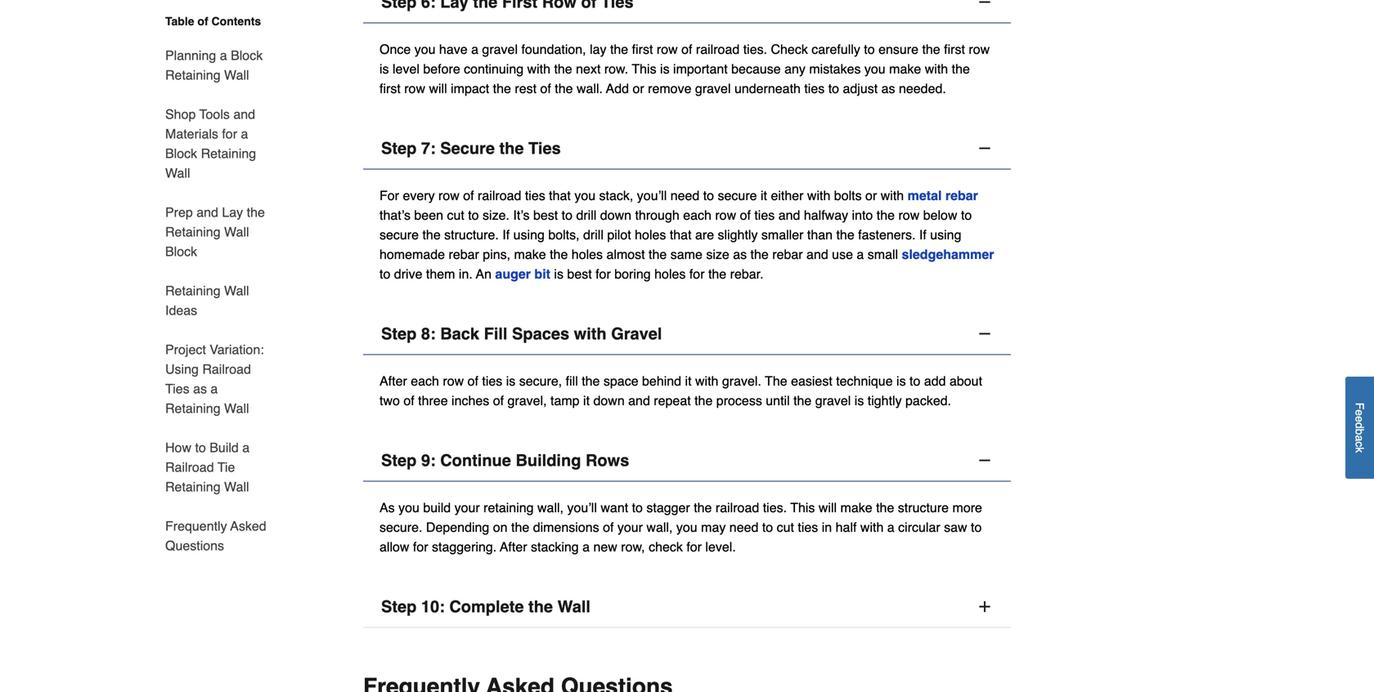 Task type: describe. For each thing, give the bounding box(es) containing it.
may
[[701, 520, 726, 535]]

retaining inside prep and lay the retaining wall block
[[165, 225, 221, 240]]

tools
[[199, 107, 230, 122]]

rebar.
[[730, 267, 764, 282]]

9:
[[421, 451, 436, 470]]

of up important
[[681, 42, 692, 57]]

packed.
[[905, 393, 951, 409]]

as inside 'once you have a gravel foundation, lay the first row of railroad ties. check carefully to ensure the first row is level before continuing with the next row. this is important because any mistakes you make with the first row will impact the rest of the wall. add or remove gravel underneath ties to adjust as needed.'
[[881, 81, 895, 96]]

1 vertical spatial drill
[[583, 227, 604, 242]]

metal rebar link
[[908, 188, 978, 203]]

row up been
[[438, 188, 460, 203]]

a inside 'once you have a gravel foundation, lay the first row of railroad ties. check carefully to ensure the first row is level before continuing with the next row. this is important because any mistakes you make with the first row will impact the rest of the wall. add or remove gravel underneath ties to adjust as needed.'
[[471, 42, 478, 57]]

or inside for every row of railroad ties that you stack, you'll need to secure it either with bolts or with metal rebar that's been cut to size. it's best to drill down through each row of ties and halfway into the row below to secure the structure. if using bolts, drill pilot holes that are slightly smaller than the fasteners. if using homemade rebar pins, make the holes almost the same size as the rebar and use a small
[[865, 188, 877, 203]]

a inside how to build a railroad tie retaining wall
[[242, 440, 250, 456]]

1 vertical spatial secure
[[380, 227, 419, 242]]

to right the want
[[632, 501, 643, 516]]

2 horizontal spatial rebar
[[945, 188, 978, 203]]

you'll inside for every row of railroad ties that you stack, you'll need to secure it either with bolts or with metal rebar that's been cut to size. it's best to drill down through each row of ties and halfway into the row below to secure the structure. if using bolts, drill pilot holes that are slightly smaller than the fasteners. if using homemade rebar pins, make the holes almost the same size as the rebar and use a small
[[637, 188, 667, 203]]

auger bit link
[[495, 267, 550, 282]]

of up structure.
[[463, 188, 474, 203]]

stagger
[[646, 501, 690, 516]]

a inside planning a block retaining wall
[[220, 48, 227, 63]]

of right rest
[[540, 81, 551, 96]]

1 vertical spatial holes
[[572, 247, 603, 262]]

smaller
[[761, 227, 804, 242]]

to up bolts,
[[562, 208, 573, 223]]

row up important
[[657, 42, 678, 57]]

planning
[[165, 48, 216, 63]]

you left may
[[676, 520, 697, 535]]

will inside 'once you have a gravel foundation, lay the first row of railroad ties. check carefully to ensure the first row is level before continuing with the next row. this is important because any mistakes you make with the first row will impact the rest of the wall. add or remove gravel underneath ties to adjust as needed.'
[[429, 81, 447, 96]]

row down metal
[[898, 208, 920, 223]]

wall inside project variation: using railroad ties as a retaining wall
[[224, 401, 249, 416]]

f e e d b a c k button
[[1346, 377, 1374, 479]]

stack,
[[599, 188, 633, 203]]

spaces
[[512, 325, 569, 344]]

space
[[604, 374, 638, 389]]

after inside after each row of ties is secure, fill the space behind it with gravel. the easiest technique is to add about two of three inches of gravel, tamp it down and repeat the process until the gravel is tightly packed.
[[380, 374, 407, 389]]

size.
[[483, 208, 510, 223]]

railroad inside project variation: using railroad ties as a retaining wall
[[202, 362, 251, 377]]

once
[[380, 42, 411, 57]]

wall inside button
[[558, 598, 591, 617]]

fill
[[484, 325, 508, 344]]

for down same
[[689, 267, 705, 282]]

ties for project variation: using railroad ties as a retaining wall
[[165, 382, 189, 397]]

questions
[[165, 539, 224, 554]]

step 8: back fill spaces with gravel button
[[363, 314, 1011, 355]]

ties up smaller
[[754, 208, 775, 223]]

make inside 'once you have a gravel foundation, lay the first row of railroad ties. check carefully to ensure the first row is level before continuing with the next row. this is important because any mistakes you make with the first row will impact the rest of the wall. add or remove gravel underneath ties to adjust as needed.'
[[889, 61, 921, 76]]

ties inside as you build your retaining wall, you'll want to stagger the railroad ties. this will make the structure more secure. depending on the dimensions of your wall, you may need to cut ties in half with a circular saw to allow for staggering. after stacking a new row, check for level.
[[798, 520, 818, 535]]

k
[[1353, 448, 1366, 453]]

is left the level
[[380, 61, 389, 76]]

a inside for every row of railroad ties that you stack, you'll need to secure it either with bolts or with metal rebar that's been cut to size. it's best to drill down through each row of ties and halfway into the row below to secure the structure. if using bolts, drill pilot holes that are slightly smaller than the fasteners. if using homemade rebar pins, make the holes almost the same size as the rebar and use a small
[[857, 247, 864, 262]]

a inside "shop tools and materials for a block retaining wall"
[[241, 126, 248, 142]]

continue
[[440, 451, 511, 470]]

1 horizontal spatial secure
[[718, 188, 757, 203]]

remove
[[648, 81, 692, 96]]

prep and lay the retaining wall block
[[165, 205, 265, 259]]

with up needed.
[[925, 61, 948, 76]]

with inside step 8: back fill spaces with gravel button
[[574, 325, 607, 344]]

step 9: continue building rows
[[381, 451, 629, 470]]

or inside 'once you have a gravel foundation, lay the first row of railroad ties. check carefully to ensure the first row is level before continuing with the next row. this is important because any mistakes you make with the first row will impact the rest of the wall. add or remove gravel underneath ties to adjust as needed.'
[[633, 81, 644, 96]]

in
[[822, 520, 832, 535]]

row down the level
[[404, 81, 425, 96]]

want
[[601, 501, 628, 516]]

with inside as you build your retaining wall, you'll want to stagger the railroad ties. this will make the structure more secure. depending on the dimensions of your wall, you may need to cut ties in half with a circular saw to allow for staggering. after stacking a new row, check for level.
[[860, 520, 884, 535]]

for right allow
[[413, 540, 428, 555]]

check
[[771, 42, 808, 57]]

block for shop tools and materials for a block retaining wall
[[165, 146, 197, 161]]

fasteners.
[[858, 227, 916, 242]]

wall inside planning a block retaining wall
[[224, 67, 249, 83]]

a inside project variation: using railroad ties as a retaining wall
[[211, 382, 218, 397]]

7:
[[421, 139, 436, 158]]

of inside "element"
[[197, 15, 208, 28]]

2 horizontal spatial first
[[944, 42, 965, 57]]

and inside "shop tools and materials for a block retaining wall"
[[233, 107, 255, 122]]

build
[[423, 501, 451, 516]]

row inside after each row of ties is secure, fill the space behind it with gravel. the easiest technique is to add about two of three inches of gravel, tamp it down and repeat the process until the gravel is tightly packed.
[[443, 374, 464, 389]]

0 horizontal spatial first
[[380, 81, 401, 96]]

shop tools and materials for a block retaining wall
[[165, 107, 256, 181]]

railroad inside how to build a railroad tie retaining wall
[[165, 460, 214, 475]]

best inside for every row of railroad ties that you stack, you'll need to secure it either with bolts or with metal rebar that's been cut to size. it's best to drill down through each row of ties and halfway into the row below to secure the structure. if using bolts, drill pilot holes that are slightly smaller than the fasteners. if using homemade rebar pins, make the holes almost the same size as the rebar and use a small
[[533, 208, 558, 223]]

variation:
[[210, 342, 264, 357]]

depending
[[426, 520, 489, 535]]

you inside for every row of railroad ties that you stack, you'll need to secure it either with bolts or with metal rebar that's been cut to size. it's best to drill down through each row of ties and halfway into the row below to secure the structure. if using bolts, drill pilot holes that are slightly smaller than the fasteners. if using homemade rebar pins, make the holes almost the same size as the rebar and use a small
[[574, 188, 596, 203]]

row up slightly
[[715, 208, 736, 223]]

holes inside sledgehammer to drive them in. an auger bit is best for boring holes for the rebar.
[[654, 267, 686, 282]]

and inside prep and lay the retaining wall block
[[197, 205, 218, 220]]

with up "halfway"
[[807, 188, 831, 203]]

as inside project variation: using railroad ties as a retaining wall
[[193, 382, 207, 397]]

build
[[210, 440, 239, 456]]

1 e from the top
[[1353, 410, 1366, 417]]

is down "technique"
[[855, 393, 864, 409]]

is up remove
[[660, 61, 670, 76]]

1 horizontal spatial gravel
[[695, 81, 731, 96]]

retaining inside project variation: using railroad ties as a retaining wall
[[165, 401, 221, 416]]

because
[[731, 61, 781, 76]]

need inside as you build your retaining wall, you'll want to stagger the railroad ties. this will make the structure more secure. depending on the dimensions of your wall, you may need to cut ties in half with a circular saw to allow for staggering. after stacking a new row, check for level.
[[729, 520, 759, 535]]

1 minus image from the top
[[977, 0, 993, 10]]

0 horizontal spatial it
[[583, 393, 590, 409]]

staggering.
[[432, 540, 497, 555]]

auger
[[495, 267, 531, 282]]

fill
[[566, 374, 578, 389]]

that's
[[380, 208, 411, 223]]

a inside button
[[1353, 436, 1366, 442]]

with left metal
[[881, 188, 904, 203]]

2 using from the left
[[930, 227, 961, 242]]

minus image for step 9: continue building rows
[[977, 453, 993, 469]]

pilot
[[607, 227, 631, 242]]

to up structure.
[[468, 208, 479, 223]]

tamp
[[550, 393, 580, 409]]

check
[[649, 540, 683, 555]]

it inside for every row of railroad ties that you stack, you'll need to secure it either with bolts or with metal rebar that's been cut to size. it's best to drill down through each row of ties and halfway into the row below to secure the structure. if using bolts, drill pilot holes that are slightly smaller than the fasteners. if using homemade rebar pins, make the holes almost the same size as the rebar and use a small
[[761, 188, 767, 203]]

dimensions
[[533, 520, 599, 535]]

to right below
[[961, 208, 972, 223]]

mistakes
[[809, 61, 861, 76]]

for left boring
[[596, 267, 611, 282]]

with up rest
[[527, 61, 550, 76]]

how to build a railroad tie retaining wall
[[165, 440, 250, 495]]

0 vertical spatial drill
[[576, 208, 597, 223]]

and down either
[[778, 208, 800, 223]]

continuing
[[464, 61, 524, 76]]

into
[[852, 208, 873, 223]]

repeat
[[654, 393, 691, 409]]

retaining inside how to build a railroad tie retaining wall
[[165, 480, 221, 495]]

this inside 'once you have a gravel foundation, lay the first row of railroad ties. check carefully to ensure the first row is level before continuing with the next row. this is important because any mistakes you make with the first row will impact the rest of the wall. add or remove gravel underneath ties to adjust as needed.'
[[632, 61, 656, 76]]

need inside for every row of railroad ties that you stack, you'll need to secure it either with bolts or with metal rebar that's been cut to size. it's best to drill down through each row of ties and halfway into the row below to secure the structure. if using bolts, drill pilot holes that are slightly smaller than the fasteners. if using homemade rebar pins, make the holes almost the same size as the rebar and use a small
[[670, 188, 700, 203]]

1 vertical spatial wall,
[[647, 520, 673, 535]]

of right two
[[404, 393, 414, 409]]

foundation,
[[521, 42, 586, 57]]

sledgehammer link
[[902, 247, 994, 262]]

bolts,
[[548, 227, 580, 242]]

block for prep and lay the retaining wall block
[[165, 244, 197, 259]]

1 horizontal spatial that
[[670, 227, 692, 242]]

technique
[[836, 374, 893, 389]]

1 horizontal spatial rebar
[[772, 247, 803, 262]]

drive
[[394, 267, 422, 282]]

for every row of railroad ties that you stack, you'll need to secure it either with bolts or with metal rebar that's been cut to size. it's best to drill down through each row of ties and halfway into the row below to secure the structure. if using bolts, drill pilot holes that are slightly smaller than the fasteners. if using homemade rebar pins, make the holes almost the same size as the rebar and use a small
[[380, 188, 978, 262]]

important
[[673, 61, 728, 76]]

step 10: complete the wall
[[381, 598, 591, 617]]

0 vertical spatial holes
[[635, 227, 666, 242]]

ties up "it's"
[[525, 188, 545, 203]]

0 vertical spatial your
[[454, 501, 480, 516]]

before
[[423, 61, 460, 76]]

down inside after each row of ties is secure, fill the space behind it with gravel. the easiest technique is to add about two of three inches of gravel, tamp it down and repeat the process until the gravel is tightly packed.
[[593, 393, 625, 409]]

to right saw
[[971, 520, 982, 535]]

the inside sledgehammer to drive them in. an auger bit is best for boring holes for the rebar.
[[708, 267, 726, 282]]

1 horizontal spatial your
[[617, 520, 643, 535]]

is up gravel,
[[506, 374, 516, 389]]

0 horizontal spatial rebar
[[449, 247, 479, 262]]

them
[[426, 267, 455, 282]]

contents
[[211, 15, 261, 28]]

f
[[1353, 403, 1366, 410]]

gravel inside after each row of ties is secure, fill the space behind it with gravel. the easiest technique is to add about two of three inches of gravel, tamp it down and repeat the process until the gravel is tightly packed.
[[815, 393, 851, 409]]

project
[[165, 342, 206, 357]]

carefully
[[812, 42, 860, 57]]

almost
[[606, 247, 645, 262]]

you up "before"
[[414, 42, 436, 57]]

on
[[493, 520, 508, 535]]

b
[[1353, 429, 1366, 436]]

easiest
[[791, 374, 832, 389]]

of right inches on the bottom left of page
[[493, 393, 504, 409]]

secure,
[[519, 374, 562, 389]]

back
[[440, 325, 479, 344]]

level.
[[705, 540, 736, 555]]

step 7: secure the ties button
[[363, 128, 1011, 170]]

frequently
[[165, 519, 227, 534]]

each inside for every row of railroad ties that you stack, you'll need to secure it either with bolts or with metal rebar that's been cut to size. it's best to drill down through each row of ties and halfway into the row below to secure the structure. if using bolts, drill pilot holes that are slightly smaller than the fasteners. if using homemade rebar pins, make the holes almost the same size as the rebar and use a small
[[683, 208, 712, 223]]

wall inside prep and lay the retaining wall block
[[224, 225, 249, 240]]

sledgehammer
[[902, 247, 994, 262]]

to right may
[[762, 520, 773, 535]]

as inside for every row of railroad ties that you stack, you'll need to secure it either with bolts or with metal rebar that's been cut to size. it's best to drill down through each row of ties and halfway into the row below to secure the structure. if using bolts, drill pilot holes that are slightly smaller than the fasteners. if using homemade rebar pins, make the holes almost the same size as the rebar and use a small
[[733, 247, 747, 262]]

than
[[807, 227, 833, 242]]

half
[[836, 520, 857, 535]]

row,
[[621, 540, 645, 555]]

to inside sledgehammer to drive them in. an auger bit is best for boring holes for the rebar.
[[380, 267, 390, 282]]

retaining inside "shop tools and materials for a block retaining wall"
[[201, 146, 256, 161]]

below
[[923, 208, 957, 223]]

and inside after each row of ties is secure, fill the space behind it with gravel. the easiest technique is to add about two of three inches of gravel, tamp it down and repeat the process until the gravel is tightly packed.
[[628, 393, 650, 409]]

slightly
[[718, 227, 758, 242]]

how to build a railroad tie retaining wall link
[[165, 429, 268, 507]]

secure
[[440, 139, 495, 158]]

once you have a gravel foundation, lay the first row of railroad ties. check carefully to ensure the first row is level before continuing with the next row. this is important because any mistakes you make with the first row will impact the rest of the wall. add or remove gravel underneath ties to adjust as needed.
[[380, 42, 990, 96]]

this inside as you build your retaining wall, you'll want to stagger the railroad ties. this will make the structure more secure. depending on the dimensions of your wall, you may need to cut ties in half with a circular saw to allow for staggering. after stacking a new row, check for level.
[[790, 501, 815, 516]]

wall inside 'retaining wall ideas'
[[224, 283, 249, 299]]



Task type: vqa. For each thing, say whether or not it's contained in the screenshot.
for within the Shop Tools and Materials for a Block Retaining Wall
yes



Task type: locate. For each thing, give the bounding box(es) containing it.
tightly
[[868, 393, 902, 409]]

step for step 7: secure the ties
[[381, 139, 417, 158]]

ties down rest
[[528, 139, 561, 158]]

0 horizontal spatial or
[[633, 81, 644, 96]]

2 e from the top
[[1353, 417, 1366, 423]]

frequently asked questions
[[165, 519, 266, 554]]

and
[[233, 107, 255, 122], [197, 205, 218, 220], [778, 208, 800, 223], [807, 247, 828, 262], [628, 393, 650, 409]]

step
[[381, 139, 417, 158], [381, 325, 417, 344], [381, 451, 417, 470], [381, 598, 417, 617]]

of right table at the left of page
[[197, 15, 208, 28]]

2 step from the top
[[381, 325, 417, 344]]

2 vertical spatial gravel
[[815, 393, 851, 409]]

halfway
[[804, 208, 848, 223]]

a right use
[[857, 247, 864, 262]]

1 horizontal spatial as
[[733, 247, 747, 262]]

more
[[952, 501, 982, 516]]

ties. inside as you build your retaining wall, you'll want to stagger the railroad ties. this will make the structure more secure. depending on the dimensions of your wall, you may need to cut ties in half with a circular saw to allow for staggering. after stacking a new row, check for level.
[[763, 501, 787, 516]]

you left stack,
[[574, 188, 596, 203]]

retaining
[[165, 67, 221, 83], [201, 146, 256, 161], [165, 225, 221, 240], [165, 283, 221, 299], [165, 401, 221, 416], [165, 480, 221, 495]]

block inside planning a block retaining wall
[[231, 48, 263, 63]]

retaining down materials
[[201, 146, 256, 161]]

ties inside 'once you have a gravel foundation, lay the first row of railroad ties. check carefully to ensure the first row is level before continuing with the next row. this is important because any mistakes you make with the first row will impact the rest of the wall. add or remove gravel underneath ties to adjust as needed.'
[[804, 81, 825, 96]]

structure.
[[444, 227, 499, 242]]

you'll up dimensions
[[567, 501, 597, 516]]

is
[[380, 61, 389, 76], [660, 61, 670, 76], [554, 267, 564, 282], [506, 374, 516, 389], [897, 374, 906, 389], [855, 393, 864, 409]]

4 step from the top
[[381, 598, 417, 617]]

after down on
[[500, 540, 527, 555]]

using down "it's"
[[513, 227, 545, 242]]

for down tools
[[222, 126, 237, 142]]

will
[[429, 81, 447, 96], [819, 501, 837, 516]]

using
[[165, 362, 199, 377]]

wall up build
[[224, 401, 249, 416]]

level
[[393, 61, 420, 76]]

lay
[[590, 42, 607, 57]]

wall down stacking
[[558, 598, 591, 617]]

step left '7:'
[[381, 139, 417, 158]]

block inside prep and lay the retaining wall block
[[165, 244, 197, 259]]

holes down bolts,
[[572, 247, 603, 262]]

you'll inside as you build your retaining wall, you'll want to stagger the railroad ties. this will make the structure more secure. depending on the dimensions of your wall, you may need to cut ties in half with a circular saw to allow for staggering. after stacking a new row, check for level.
[[567, 501, 597, 516]]

row
[[657, 42, 678, 57], [969, 42, 990, 57], [404, 81, 425, 96], [438, 188, 460, 203], [715, 208, 736, 223], [898, 208, 920, 223], [443, 374, 464, 389]]

block down contents at the left of the page
[[231, 48, 263, 63]]

1 vertical spatial need
[[729, 520, 759, 535]]

minus image inside step 8: back fill spaces with gravel button
[[977, 326, 993, 342]]

it up repeat
[[685, 374, 692, 389]]

wall, up check in the left of the page
[[647, 520, 673, 535]]

1 vertical spatial your
[[617, 520, 643, 535]]

circular
[[898, 520, 940, 535]]

ties left in on the bottom of the page
[[798, 520, 818, 535]]

need up the "level."
[[729, 520, 759, 535]]

frequently asked questions link
[[165, 507, 268, 556]]

step left 10:
[[381, 598, 417, 617]]

row up inches on the bottom left of page
[[443, 374, 464, 389]]

1 horizontal spatial each
[[683, 208, 712, 223]]

step 7: secure the ties
[[381, 139, 561, 158]]

is up tightly
[[897, 374, 906, 389]]

wall up prep
[[165, 166, 190, 181]]

as you build your retaining wall, you'll want to stagger the railroad ties. this will make the structure more secure. depending on the dimensions of your wall, you may need to cut ties in half with a circular saw to allow for staggering. after stacking a new row, check for level.
[[380, 501, 982, 555]]

holes down through at the top of the page
[[635, 227, 666, 242]]

0 horizontal spatial your
[[454, 501, 480, 516]]

1 horizontal spatial best
[[567, 267, 592, 282]]

0 vertical spatial railroad
[[202, 362, 251, 377]]

each
[[683, 208, 712, 223], [411, 374, 439, 389]]

as down slightly
[[733, 247, 747, 262]]

or up into
[[865, 188, 877, 203]]

best
[[533, 208, 558, 223], [567, 267, 592, 282]]

ties
[[528, 139, 561, 158], [165, 382, 189, 397]]

with left gravel
[[574, 325, 607, 344]]

1 horizontal spatial if
[[919, 227, 927, 242]]

0 vertical spatial cut
[[447, 208, 464, 223]]

0 vertical spatial ties.
[[743, 42, 767, 57]]

stacking
[[531, 540, 579, 555]]

1 vertical spatial you'll
[[567, 501, 597, 516]]

0 horizontal spatial if
[[502, 227, 510, 242]]

1 vertical spatial gravel
[[695, 81, 731, 96]]

holes
[[635, 227, 666, 242], [572, 247, 603, 262], [654, 267, 686, 282]]

1 vertical spatial cut
[[777, 520, 794, 535]]

wall up the variation:
[[224, 283, 249, 299]]

1 vertical spatial make
[[514, 247, 546, 262]]

that up bolts,
[[549, 188, 571, 203]]

until
[[766, 393, 790, 409]]

your up depending
[[454, 501, 480, 516]]

a right materials
[[241, 126, 248, 142]]

plus image
[[977, 599, 993, 615]]

railroad up size.
[[478, 188, 521, 203]]

2 horizontal spatial it
[[761, 188, 767, 203]]

1 vertical spatial after
[[500, 540, 527, 555]]

1 horizontal spatial will
[[819, 501, 837, 516]]

after inside as you build your retaining wall, you'll want to stagger the railroad ties. this will make the structure more secure. depending on the dimensions of your wall, you may need to cut ties in half with a circular saw to allow for staggering. after stacking a new row, check for level.
[[500, 540, 527, 555]]

1 horizontal spatial using
[[930, 227, 961, 242]]

0 vertical spatial best
[[533, 208, 558, 223]]

1 vertical spatial ties.
[[763, 501, 787, 516]]

0 horizontal spatial wall,
[[537, 501, 564, 516]]

your up row,
[[617, 520, 643, 535]]

1 horizontal spatial cut
[[777, 520, 794, 535]]

ideas
[[165, 303, 197, 318]]

e
[[1353, 410, 1366, 417], [1353, 417, 1366, 423]]

0 vertical spatial that
[[549, 188, 571, 203]]

you up 'adjust'
[[864, 61, 886, 76]]

1 vertical spatial block
[[165, 146, 197, 161]]

bolts
[[834, 188, 862, 203]]

first
[[632, 42, 653, 57], [944, 42, 965, 57], [380, 81, 401, 96]]

retaining inside 'retaining wall ideas'
[[165, 283, 221, 299]]

you'll up through at the top of the page
[[637, 188, 667, 203]]

as
[[881, 81, 895, 96], [733, 247, 747, 262], [193, 382, 207, 397]]

building
[[516, 451, 581, 470]]

for inside "shop tools and materials for a block retaining wall"
[[222, 126, 237, 142]]

prep
[[165, 205, 193, 220]]

materials
[[165, 126, 218, 142]]

will down "before"
[[429, 81, 447, 96]]

1 using from the left
[[513, 227, 545, 242]]

step for step 9: continue building rows
[[381, 451, 417, 470]]

rows
[[586, 451, 629, 470]]

first down the level
[[380, 81, 401, 96]]

0 horizontal spatial as
[[193, 382, 207, 397]]

a left circular
[[887, 520, 895, 535]]

cut inside for every row of railroad ties that you stack, you'll need to secure it either with bolts or with metal rebar that's been cut to size. it's best to drill down through each row of ties and halfway into the row below to secure the structure. if using bolts, drill pilot holes that are slightly smaller than the fasteners. if using homemade rebar pins, make the holes almost the same size as the rebar and use a small
[[447, 208, 464, 223]]

ties inside after each row of ties is secure, fill the space behind it with gravel. the easiest technique is to add about two of three inches of gravel, tamp it down and repeat the process until the gravel is tightly packed.
[[482, 374, 502, 389]]

0 vertical spatial block
[[231, 48, 263, 63]]

sledgehammer to drive them in. an auger bit is best for boring holes for the rebar.
[[380, 247, 994, 282]]

1 horizontal spatial it
[[685, 374, 692, 389]]

of up inches on the bottom left of page
[[468, 374, 478, 389]]

2 minus image from the top
[[977, 326, 993, 342]]

minus image
[[977, 140, 993, 157]]

0 vertical spatial it
[[761, 188, 767, 203]]

1 vertical spatial minus image
[[977, 326, 993, 342]]

wall down tie
[[224, 480, 249, 495]]

2 vertical spatial railroad
[[716, 501, 759, 516]]

each inside after each row of ties is secure, fill the space behind it with gravel. the easiest technique is to add about two of three inches of gravel, tamp it down and repeat the process until the gravel is tightly packed.
[[411, 374, 439, 389]]

every
[[403, 188, 435, 203]]

underneath
[[734, 81, 801, 96]]

cut inside as you build your retaining wall, you'll want to stagger the railroad ties. this will make the structure more secure. depending on the dimensions of your wall, you may need to cut ties in half with a circular saw to allow for staggering. after stacking a new row, check for level.
[[777, 520, 794, 535]]

using
[[513, 227, 545, 242], [930, 227, 961, 242]]

tie
[[217, 460, 235, 475]]

2 horizontal spatial gravel
[[815, 393, 851, 409]]

1 horizontal spatial wall,
[[647, 520, 673, 535]]

have
[[439, 42, 468, 57]]

0 horizontal spatial each
[[411, 374, 439, 389]]

saw
[[944, 520, 967, 535]]

a down the variation:
[[211, 382, 218, 397]]

0 horizontal spatial gravel
[[482, 42, 518, 57]]

gravel up continuing
[[482, 42, 518, 57]]

cut left in on the bottom of the page
[[777, 520, 794, 535]]

each up are
[[683, 208, 712, 223]]

cut
[[447, 208, 464, 223], [777, 520, 794, 535]]

ties.
[[743, 42, 767, 57], [763, 501, 787, 516]]

small
[[868, 247, 898, 262]]

of up new
[[603, 520, 614, 535]]

railroad
[[202, 362, 251, 377], [165, 460, 214, 475]]

0 vertical spatial this
[[632, 61, 656, 76]]

1 horizontal spatial need
[[729, 520, 759, 535]]

and down than
[[807, 247, 828, 262]]

0 horizontal spatial need
[[670, 188, 700, 203]]

2 vertical spatial as
[[193, 382, 207, 397]]

for
[[380, 188, 399, 203]]

project variation: using railroad ties as a retaining wall
[[165, 342, 264, 416]]

for left the "level."
[[687, 540, 702, 555]]

1 vertical spatial railroad
[[478, 188, 521, 203]]

to inside how to build a railroad tie retaining wall
[[195, 440, 206, 456]]

retaining inside planning a block retaining wall
[[165, 67, 221, 83]]

make inside as you build your retaining wall, you'll want to stagger the railroad ties. this will make the structure more secure. depending on the dimensions of your wall, you may need to cut ties in half with a circular saw to allow for staggering. after stacking a new row, check for level.
[[840, 501, 872, 516]]

this
[[632, 61, 656, 76], [790, 501, 815, 516]]

to left ensure
[[864, 42, 875, 57]]

0 vertical spatial or
[[633, 81, 644, 96]]

gravel
[[611, 325, 662, 344]]

are
[[695, 227, 714, 242]]

railroad up may
[[716, 501, 759, 516]]

wall up tools
[[224, 67, 249, 83]]

secure.
[[380, 520, 422, 535]]

first up needed.
[[944, 42, 965, 57]]

0 horizontal spatial cut
[[447, 208, 464, 223]]

8:
[[421, 325, 436, 344]]

pins,
[[483, 247, 510, 262]]

1 horizontal spatial first
[[632, 42, 653, 57]]

0 horizontal spatial will
[[429, 81, 447, 96]]

2 vertical spatial make
[[840, 501, 872, 516]]

to left drive
[[380, 267, 390, 282]]

1 horizontal spatial make
[[840, 501, 872, 516]]

1 vertical spatial as
[[733, 247, 747, 262]]

the
[[610, 42, 628, 57], [922, 42, 940, 57], [554, 61, 572, 76], [952, 61, 970, 76], [493, 81, 511, 96], [555, 81, 573, 96], [499, 139, 524, 158], [247, 205, 265, 220], [877, 208, 895, 223], [422, 227, 441, 242], [836, 227, 855, 242], [550, 247, 568, 262], [649, 247, 667, 262], [751, 247, 769, 262], [708, 267, 726, 282], [582, 374, 600, 389], [695, 393, 713, 409], [793, 393, 812, 409], [694, 501, 712, 516], [876, 501, 894, 516], [511, 520, 529, 535], [528, 598, 553, 617]]

railroad inside as you build your retaining wall, you'll want to stagger the railroad ties. this will make the structure more secure. depending on the dimensions of your wall, you may need to cut ties in half with a circular saw to allow for staggering. after stacking a new row, check for level.
[[716, 501, 759, 516]]

2 vertical spatial minus image
[[977, 453, 993, 469]]

after
[[380, 374, 407, 389], [500, 540, 527, 555]]

0 vertical spatial after
[[380, 374, 407, 389]]

you up secure.
[[398, 501, 420, 516]]

will inside as you build your retaining wall, you'll want to stagger the railroad ties. this will make the structure more secure. depending on the dimensions of your wall, you may need to cut ties in half with a circular saw to allow for staggering. after stacking a new row, check for level.
[[819, 501, 837, 516]]

ties. for this
[[763, 501, 787, 516]]

1 if from the left
[[502, 227, 510, 242]]

wall inside how to build a railroad tie retaining wall
[[224, 480, 249, 495]]

and right tools
[[233, 107, 255, 122]]

make inside for every row of railroad ties that you stack, you'll need to secure it either with bolts or with metal rebar that's been cut to size. it's best to drill down through each row of ties and halfway into the row below to secure the structure. if using bolts, drill pilot holes that are slightly smaller than the fasteners. if using homemade rebar pins, make the holes almost the same size as the rebar and use a small
[[514, 247, 546, 262]]

planning a block retaining wall
[[165, 48, 263, 83]]

3 step from the top
[[381, 451, 417, 470]]

drill left pilot
[[583, 227, 604, 242]]

make up auger bit link
[[514, 247, 546, 262]]

add
[[606, 81, 629, 96]]

2 horizontal spatial make
[[889, 61, 921, 76]]

0 horizontal spatial secure
[[380, 227, 419, 242]]

step for step 8: back fill spaces with gravel
[[381, 325, 417, 344]]

step for step 10: complete the wall
[[381, 598, 417, 617]]

2 vertical spatial holes
[[654, 267, 686, 282]]

table
[[165, 15, 194, 28]]

railroad for lay
[[696, 42, 740, 57]]

best right bit
[[567, 267, 592, 282]]

railroad inside 'once you have a gravel foundation, lay the first row of railroad ties. check carefully to ensure the first row is level before continuing with the next row. this is important because any mistakes you make with the first row will impact the rest of the wall. add or remove gravel underneath ties to adjust as needed.'
[[696, 42, 740, 57]]

0 vertical spatial need
[[670, 188, 700, 203]]

block inside "shop tools and materials for a block retaining wall"
[[165, 146, 197, 161]]

after each row of ties is secure, fill the space behind it with gravel. the easiest technique is to add about two of three inches of gravel, tamp it down and repeat the process until the gravel is tightly packed.
[[380, 374, 982, 409]]

0 horizontal spatial after
[[380, 374, 407, 389]]

three
[[418, 393, 448, 409]]

1 horizontal spatial or
[[865, 188, 877, 203]]

1 vertical spatial this
[[790, 501, 815, 516]]

using up sledgehammer link
[[930, 227, 961, 242]]

minus image
[[977, 0, 993, 10], [977, 326, 993, 342], [977, 453, 993, 469]]

step 10: complete the wall button
[[363, 587, 1011, 629]]

0 vertical spatial gravel
[[482, 42, 518, 57]]

the inside prep and lay the retaining wall block
[[247, 205, 265, 220]]

1 horizontal spatial after
[[500, 540, 527, 555]]

process
[[716, 393, 762, 409]]

1 horizontal spatial this
[[790, 501, 815, 516]]

0 vertical spatial down
[[600, 208, 631, 223]]

railroad for you'll
[[716, 501, 759, 516]]

wall inside "shop tools and materials for a block retaining wall"
[[165, 166, 190, 181]]

to left add
[[910, 374, 921, 389]]

table of contents element
[[146, 13, 268, 556]]

ties. for check
[[743, 42, 767, 57]]

prep and lay the retaining wall block link
[[165, 193, 268, 272]]

0 vertical spatial secure
[[718, 188, 757, 203]]

ties inside button
[[528, 139, 561, 158]]

0 vertical spatial as
[[881, 81, 895, 96]]

ties down 'using' on the bottom of page
[[165, 382, 189, 397]]

ties for step 7: secure the ties
[[528, 139, 561, 158]]

10:
[[421, 598, 445, 617]]

0 vertical spatial railroad
[[696, 42, 740, 57]]

0 horizontal spatial make
[[514, 247, 546, 262]]

retaining wall ideas link
[[165, 272, 268, 330]]

0 horizontal spatial ties
[[165, 382, 189, 397]]

of
[[197, 15, 208, 28], [681, 42, 692, 57], [540, 81, 551, 96], [463, 188, 474, 203], [740, 208, 751, 223], [468, 374, 478, 389], [404, 393, 414, 409], [493, 393, 504, 409], [603, 520, 614, 535]]

down inside for every row of railroad ties that you stack, you'll need to secure it either with bolts or with metal rebar that's been cut to size. it's best to drill down through each row of ties and halfway into the row below to secure the structure. if using bolts, drill pilot holes that are slightly smaller than the fasteners. if using homemade rebar pins, make the holes almost the same size as the rebar and use a small
[[600, 208, 631, 223]]

about
[[950, 374, 982, 389]]

minus image inside step 9: continue building rows button
[[977, 453, 993, 469]]

ties. inside 'once you have a gravel foundation, lay the first row of railroad ties. check carefully to ensure the first row is level before continuing with the next row. this is important because any mistakes you make with the first row will impact the rest of the wall. add or remove gravel underneath ties to adjust as needed.'
[[743, 42, 767, 57]]

a right planning
[[220, 48, 227, 63]]

railroad inside for every row of railroad ties that you stack, you'll need to secure it either with bolts or with metal rebar that's been cut to size. it's best to drill down through each row of ties and halfway into the row below to secure the structure. if using bolts, drill pilot holes that are slightly smaller than the fasteners. if using homemade rebar pins, make the holes almost the same size as the rebar and use a small
[[478, 188, 521, 203]]

3 minus image from the top
[[977, 453, 993, 469]]

is right bit
[[554, 267, 564, 282]]

a left new
[[582, 540, 590, 555]]

0 horizontal spatial using
[[513, 227, 545, 242]]

d
[[1353, 423, 1366, 429]]

row right ensure
[[969, 42, 990, 57]]

2 vertical spatial it
[[583, 393, 590, 409]]

is inside sledgehammer to drive them in. an auger bit is best for boring holes for the rebar.
[[554, 267, 564, 282]]

best inside sledgehammer to drive them in. an auger bit is best for boring holes for the rebar.
[[567, 267, 592, 282]]

0 horizontal spatial you'll
[[567, 501, 597, 516]]

2 if from the left
[[919, 227, 927, 242]]

railroad down the variation:
[[202, 362, 251, 377]]

of inside as you build your retaining wall, you'll want to stagger the railroad ties. this will make the structure more secure. depending on the dimensions of your wall, you may need to cut ties in half with a circular saw to allow for staggering. after stacking a new row, check for level.
[[603, 520, 614, 535]]

any
[[784, 61, 806, 76]]

1 vertical spatial down
[[593, 393, 625, 409]]

asked
[[230, 519, 266, 534]]

0 vertical spatial wall,
[[537, 501, 564, 516]]

rebar up in.
[[449, 247, 479, 262]]

with left gravel.
[[695, 374, 718, 389]]

to down mistakes
[[828, 81, 839, 96]]

1 step from the top
[[381, 139, 417, 158]]

of up slightly
[[740, 208, 751, 223]]

to inside after each row of ties is secure, fill the space behind it with gravel. the easiest technique is to add about two of three inches of gravel, tamp it down and repeat the process until the gravel is tightly packed.
[[910, 374, 921, 389]]

either
[[771, 188, 804, 203]]

drill
[[576, 208, 597, 223], [583, 227, 604, 242]]

2 vertical spatial block
[[165, 244, 197, 259]]

0 horizontal spatial this
[[632, 61, 656, 76]]

0 horizontal spatial best
[[533, 208, 558, 223]]

down down space
[[593, 393, 625, 409]]

1 horizontal spatial ties
[[528, 139, 561, 158]]

need up through at the top of the page
[[670, 188, 700, 203]]

to right how
[[195, 440, 206, 456]]

the inside button
[[499, 139, 524, 158]]

inches
[[452, 393, 489, 409]]

1 vertical spatial or
[[865, 188, 877, 203]]

e up b
[[1353, 417, 1366, 423]]

step left 8:
[[381, 325, 417, 344]]

1 vertical spatial each
[[411, 374, 439, 389]]

ties inside project variation: using railroad ties as a retaining wall
[[165, 382, 189, 397]]

0 horizontal spatial that
[[549, 188, 571, 203]]

0 vertical spatial make
[[889, 61, 921, 76]]

it right tamp
[[583, 393, 590, 409]]

1 vertical spatial ties
[[165, 382, 189, 397]]

minus image for step 8: back fill spaces with gravel
[[977, 326, 993, 342]]

will up in on the bottom of the page
[[819, 501, 837, 516]]

0 vertical spatial minus image
[[977, 0, 993, 10]]

ties down any
[[804, 81, 825, 96]]

rebar down smaller
[[772, 247, 803, 262]]

with inside after each row of ties is secure, fill the space behind it with gravel. the easiest technique is to add about two of three inches of gravel, tamp it down and repeat the process until the gravel is tightly packed.
[[695, 374, 718, 389]]

you'll
[[637, 188, 667, 203], [567, 501, 597, 516]]

1 vertical spatial it
[[685, 374, 692, 389]]

same
[[671, 247, 703, 262]]

the inside button
[[528, 598, 553, 617]]

to up are
[[703, 188, 714, 203]]

a right build
[[242, 440, 250, 456]]

1 vertical spatial best
[[567, 267, 592, 282]]

0 vertical spatial each
[[683, 208, 712, 223]]

0 vertical spatial will
[[429, 81, 447, 96]]



